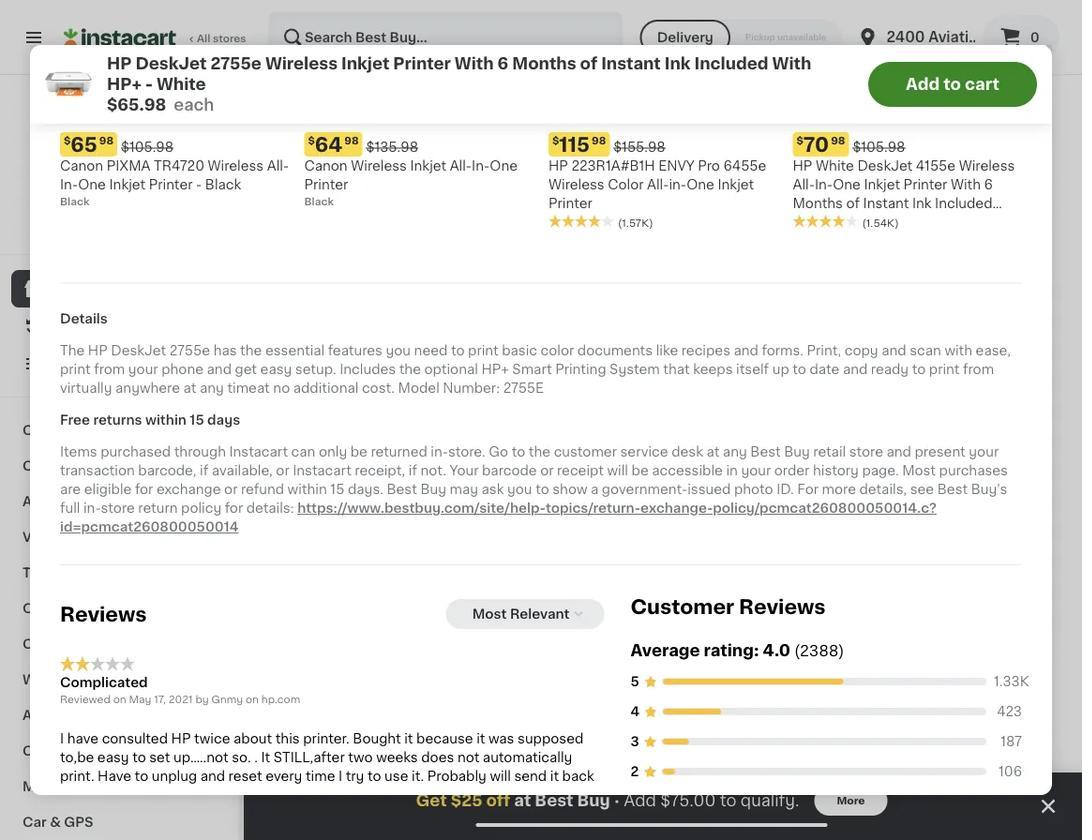 Task type: describe. For each thing, give the bounding box(es) containing it.
0 horizontal spatial for
[[135, 483, 153, 497]]

$ up smash
[[797, 136, 804, 146]]

2 from from the left
[[963, 363, 994, 377]]

oled
[[281, 172, 320, 185]]

1 horizontal spatial reviews
[[739, 597, 826, 617]]

0 horizontal spatial neon
[[865, 228, 894, 238]]

(l)/(r),
[[865, 191, 912, 204]]

it
[[261, 751, 270, 764]]

& for camera & video link
[[79, 745, 90, 758]]

it left again
[[82, 320, 92, 333]]

full
[[60, 502, 80, 515]]

may
[[450, 483, 478, 497]]

to right try
[[368, 770, 381, 783]]

back
[[562, 770, 594, 783]]

items
[[60, 446, 97, 459]]

0 horizontal spatial pink/neon
[[896, 228, 952, 238]]

service
[[620, 446, 668, 459]]

$ inside $ 355 98
[[285, 148, 292, 159]]

$ inside $ 85 98
[[869, 148, 876, 159]]

item carousel region containing 70
[[751, 338, 1082, 591]]

details:
[[246, 502, 294, 515]]

- inside hp deskjet 2755e wireless inkjet printer with 6 months of instant ink included with hp+ - white $65.98 each
[[145, 76, 153, 92]]

computers inside computers & tablets link
[[23, 424, 99, 437]]

at inside dialog
[[514, 793, 531, 809]]

switch inside "nintendo super smash bros. standard edition video game for nintendo switch"
[[671, 228, 715, 242]]

all- inside hp 223r1a#b1h envy pro 6455e wireless color all-in-one inkjet printer
[[647, 179, 669, 192]]

edition inside 'oled model: mario red edition - nintendo switch 1 each'
[[281, 191, 327, 204]]

games
[[65, 531, 113, 544]]

wireless inside 'hp white deskjet 4155e wireless all-in-one inkjet printer with 6 months of instant ink included with'
[[959, 160, 1015, 173]]

& up the because
[[403, 684, 420, 703]]

add down the because
[[419, 758, 446, 771]]

has
[[213, 345, 237, 358]]

2 vertical spatial video
[[93, 745, 132, 758]]

green,
[[955, 228, 990, 238]]

core
[[571, 172, 603, 185]]

documents
[[578, 345, 653, 358]]

and up ready
[[882, 345, 907, 358]]

deskjet inside hp deskjet 2755e wireless inkjet printer with 6 months of instant ink included with hp+ - white $65.98 each
[[135, 56, 207, 72]]

printer inside hp deskjet 2755e wireless inkjet printer with 6 months of instant ink included with hp+ - white $65.98 each
[[393, 56, 451, 72]]

4 for drive
[[986, 576, 993, 586]]

0 horizontal spatial print
[[60, 363, 91, 377]]

1 horizontal spatial neon
[[915, 191, 950, 204]]

rating:
[[704, 643, 759, 659]]

months inside hp deskjet 2755e wireless inkjet printer with 6 months of instant ink included with hp+ - white $65.98 each
[[512, 56, 576, 72]]

keeps
[[693, 363, 733, 377]]

2 horizontal spatial print
[[929, 363, 960, 377]]

1 from from the left
[[94, 363, 125, 377]]

wireless inside hp 223r1a#b1h envy pro 6455e wireless color all-in-one inkjet printer
[[549, 179, 605, 192]]

you inside the "items purchased through instacart can only be returned in-store. go to the customer service desk at any best buy retail store and present your transaction barcode, if available, or instacart receipt, if not. your barcode or receipt will be accessible in your order history page. most purchases are eligible for exchange or refund within 15 days. best buy may ask you to show a government-issued photo id. for more details, see best buy's full in-store return policy for details:"
[[507, 483, 532, 497]]

music
[[88, 780, 129, 793]]

hp.com
[[261, 694, 300, 705]]

add up more button
[[808, 758, 835, 771]]

movies & music link
[[11, 769, 228, 805]]

date
[[810, 363, 840, 377]]

add inside add to cart button
[[906, 76, 940, 92]]

government-
[[602, 483, 688, 497]]

2 $105.98 from the left
[[853, 141, 906, 154]]

delivery button
[[640, 20, 730, 55]]

ask
[[482, 483, 504, 497]]

theatre
[[102, 566, 154, 580]]

70 for hp white deskjet 4155e wireless all-in-one inkjet printer with 6 months of instant ink included with
[[804, 135, 829, 155]]

and up itself
[[734, 345, 759, 358]]

ink inside 'hp white deskjet 4155e wireless all-in-one inkjet printer with 6 months of instant ink included with'
[[912, 197, 932, 210]]

2tb
[[936, 539, 962, 552]]

inkjet inside hp deskjet 2755e wireless inkjet printer with 6 months of instant ink included with hp+ - white $65.98 each
[[341, 56, 390, 72]]

buy down the not.
[[421, 483, 446, 497]]

wd
[[936, 520, 960, 533]]

add button right with
[[1005, 344, 1078, 378]]

returns
[[93, 414, 142, 427]]

movies & music
[[23, 780, 129, 793]]

cost.
[[362, 382, 395, 395]]

setup.
[[295, 363, 336, 377]]

at inside the hp deskjet 2755e has the essential features you need to print basic color documents like recipes and forms. print, copy and scan with ease, print from your phone and get easy setup. includes the optional hp+ smart printing system that keeps itself up to date and ready to print from virtually anywhere at any timeat no additional cost. model number: 2755e
[[183, 382, 196, 395]]

nintendo down $ 65 98
[[671, 172, 732, 185]]

$ inside $ 65 98
[[674, 148, 681, 159]]

get
[[416, 793, 447, 809]]

nintendo down smash
[[776, 210, 837, 223]]

virtually
[[60, 382, 112, 395]]

one inside canon wireless inkjet all-in-one printer black
[[490, 160, 518, 173]]

buy up the
[[53, 320, 79, 333]]

to inside treatment tracker modal dialog
[[720, 793, 737, 809]]

1 horizontal spatial print
[[468, 345, 499, 358]]

https://www.bestbuy.com/site/help-
[[297, 502, 546, 515]]

0 horizontal spatial instacart
[[229, 446, 288, 459]]

car
[[23, 816, 47, 829]]

& for "tv & home theatre" link
[[43, 566, 54, 580]]

crosscut
[[823, 533, 883, 546]]

item carousel region containing computers & tablets
[[281, 675, 1045, 840]]

easy inside the hp deskjet 2755e has the essential features you need to print basic color documents like recipes and forms. print, copy and scan with ease, print from your phone and get easy setup. includes the optional hp+ smart printing system that keeps itself up to date and ready to print from virtually anywhere at any timeat no additional cost. model number: 2755e
[[260, 363, 292, 377]]

$ 355 98
[[285, 147, 348, 167]]

& for 'movies & music' link
[[74, 780, 85, 793]]

0 horizontal spatial 15
[[190, 414, 204, 427]]

& for computers & tablets link
[[102, 424, 113, 437]]

lists
[[53, 357, 85, 370]]

one inside 'hp white deskjet 4155e wireless all-in-one inkjet printer with 6 months of instant ink included with'
[[833, 179, 861, 192]]

1 vertical spatial computers & tablets
[[281, 684, 501, 703]]

98 inside $ 64 98
[[344, 136, 359, 146]]

0 vertical spatial within
[[145, 414, 187, 427]]

0 vertical spatial pink/neon
[[954, 191, 1023, 204]]

1 horizontal spatial i
[[339, 770, 342, 783]]

$105.98 inside $ 65 98 $105.98 canon pixma tr4720 wireless all- in-one inkjet printer - black black
[[121, 141, 174, 154]]

0 horizontal spatial the
[[240, 345, 262, 358]]

6455e
[[724, 160, 767, 173]]

inkjet inside canon wireless inkjet all-in-one printer black
[[410, 160, 447, 173]]

video games link
[[11, 520, 228, 555]]

any inside the "items purchased through instacart can only be returned in-store. go to the customer service desk at any best buy retail store and present your transaction barcode, if available, or instacart receipt, if not. your barcode or receipt will be accessible in your order history page. most purchases are eligible for exchange or refund within 15 days. best buy may ask you to show a government-issued photo id. for more details, see best buy's full in-store return policy for details:"
[[723, 446, 747, 459]]

in- for one
[[669, 179, 687, 192]]

buy up order
[[784, 446, 810, 459]]

0 vertical spatial be
[[351, 446, 368, 459]]

98 inside $ 65 98
[[710, 148, 724, 159]]

best down purchases
[[938, 483, 968, 497]]

2400
[[887, 30, 925, 44]]

ease,
[[976, 345, 1011, 358]]

most inside the "items purchased through instacart can only be returned in-store. go to the customer service desk at any best buy retail store and present your transaction barcode, if available, or instacart receipt, if not. your barcode or receipt will be accessible in your order history page. most purchases are eligible for exchange or refund within 15 days. best buy may ask you to show a government-issued photo id. for more details, see best buy's full in-store return policy for details:"
[[902, 465, 936, 478]]

best up order
[[751, 446, 781, 459]]

are
[[60, 483, 81, 497]]

(1.54k)
[[862, 218, 899, 228]]

0 horizontal spatial a
[[427, 279, 439, 299]]

all- inside 'hp white deskjet 4155e wireless all-in-one inkjet printer with 6 months of instant ink included with'
[[793, 179, 815, 192]]

add button up qualify.
[[772, 748, 845, 782]]

cables & chargers
[[23, 460, 150, 473]]

computers & tablets link
[[11, 413, 228, 448]]

wireless inside canon wireless inkjet all-in-one printer black
[[351, 160, 407, 173]]

buy inside treatment tracker modal dialog
[[577, 793, 610, 809]]

$65.98 original price: $105.98 element
[[60, 133, 289, 157]]

1 horizontal spatial your
[[741, 465, 771, 478]]

your inside the hp deskjet 2755e has the essential features you need to print basic color documents like recipes and forms. print, copy and scan with ease, print from your phone and get easy setup. includes the optional hp+ smart printing system that keeps itself up to date and ready to print from virtually anywhere at any timeat no additional cost. model number: 2755e
[[128, 363, 158, 377]]

1 vertical spatial store
[[101, 502, 135, 515]]

in- inside $ 65 98 $105.98 canon pixma tr4720 wireless all- in-one inkjet printer - black black
[[60, 179, 78, 192]]

and inside the "items purchased through instacart can only be returned in-store. go to the customer service desk at any best buy retail store and present your transaction barcode, if available, or instacart receipt, if not. your barcode or receipt will be accessible in your order history page. most purchases are eligible for exchange or refund within 15 days. best buy may ask you to show a government-issued photo id. for more details, see best buy's full in-store return policy for details:"
[[887, 446, 912, 459]]

2 vertical spatial 4
[[631, 706, 640, 719]]

black inside wd black easystore 2tb external usb 3.0 portable hard drive 2000gb, 4 total options
[[963, 520, 999, 533]]

oled model: mario red edition - nintendo switch 1 each
[[281, 172, 449, 219]]

black inside canon wireless inkjet all-in-one printer black
[[304, 197, 334, 207]]

it left was
[[477, 732, 485, 746]]

and down has
[[207, 363, 232, 377]]

all- inside $ 65 98 $105.98 canon pixma tr4720 wireless all- in-one inkjet printer - black black
[[267, 160, 289, 173]]

to down scan
[[912, 363, 926, 377]]

wfh like a boss
[[331, 279, 495, 299]]

easy inside "i have consulted hp twice about this printer. bought it because it was supposed to,be easy to set up…..not so. . it still,after two weeks does not automatically print. have to unplug and reset every time i try to use it. probably will send it back"
[[97, 751, 129, 764]]

0 vertical spatial tablets
[[116, 424, 166, 437]]

cables
[[23, 460, 70, 473]]

inkjet inside hp 223r1a#b1h envy pro 6455e wireless color all-in-one inkjet printer
[[718, 179, 754, 192]]

camera & video link
[[11, 733, 228, 769]]

printer inside 'hp white deskjet 4155e wireless all-in-one inkjet printer with 6 months of instant ink included with'
[[904, 179, 948, 192]]

camera
[[23, 745, 76, 758]]

https://www.bestbuy.com/site/help-topics/return-exchange-policy/pcmcat260800050014.c? id=pcmcat260800050014 link
[[60, 502, 937, 534]]

$64.98 original price: $135.98 element
[[304, 133, 534, 157]]

view pricing policy link
[[64, 206, 175, 221]]

black up view
[[60, 197, 90, 207]]

included inside hp deskjet 2755e wireless inkjet printer with 6 months of instant ink included with hp+ - white $65.98 each
[[694, 56, 769, 72]]

shredder
[[781, 571, 842, 584]]

it up weeks
[[404, 732, 413, 746]]

will inside the "items purchased through instacart can only be returned in-store. go to the customer service desk at any best buy retail store and present your transaction barcode, if available, or instacart receipt, if not. your barcode or receipt will be accessible in your order history page. most purchases are eligible for exchange or refund within 15 days. best buy may ask you to show a government-issued photo id. for more details, see best buy's full in-store return policy for details:"
[[607, 465, 628, 478]]

add button up the 345
[[967, 748, 1039, 782]]

a inside the "items purchased through instacart can only be returned in-store. go to the customer service desk at any best buy retail store and present your transaction barcode, if available, or instacart receipt, if not. your barcode or receipt will be accessible in your order history page. most purchases are eligible for exchange or refund within 15 days. best buy may ask you to show a government-issued photo id. for more details, see best buy's full in-store return policy for details:"
[[591, 483, 599, 497]]

.
[[254, 751, 258, 764]]

hp deskjet 2755e wireless inkjet printer with 6 months of instant ink included with hp+ - white $65.98 each
[[107, 56, 812, 113]]

total for 3.0
[[996, 576, 1020, 586]]

each inside hp deskjet 2755e wireless inkjet printer with 6 months of instant ink included with hp+ - white $65.98 each
[[174, 97, 214, 113]]

223r1a#b1h
[[572, 160, 655, 173]]

to right up
[[793, 363, 806, 377]]

& inside "out of stock insignia black 10- sheet crosscut cd, dvd & paper shredder"
[[815, 552, 825, 565]]

car & gps
[[23, 816, 93, 829]]

2755e inside hp deskjet 2755e wireless inkjet printer with 6 months of instant ink included with hp+ - white $65.98 each
[[210, 56, 262, 72]]

inkjet inside $ 65 98 $105.98 canon pixma tr4720 wireless all- in-one inkjet printer - black black
[[109, 179, 146, 192]]

system
[[610, 363, 660, 377]]

(2388)
[[794, 644, 845, 659]]

best up https://www.bestbuy.com/site/help-
[[387, 483, 417, 497]]

see
[[910, 483, 934, 497]]

appliances
[[23, 709, 98, 722]]

shop link
[[11, 270, 228, 308]]

exchange-
[[641, 502, 713, 515]]

$ inside $ 64 98
[[308, 136, 315, 146]]

options for pink/neon
[[865, 243, 906, 253]]

relevant
[[510, 608, 570, 621]]

you inside the hp deskjet 2755e has the essential features you need to print basic color documents like recipes and forms. print, copy and scan with ease, print from your phone and get easy setup. includes the optional hp+ smart printing system that keeps itself up to date and ready to print from virtually anywhere at any timeat no additional cost. model number: 2755e
[[386, 345, 411, 358]]

each inside 'oled model: mario red edition - nintendo switch 1 each'
[[288, 209, 314, 219]]

2400 aviation dr button
[[857, 11, 1008, 64]]

$ inside "$ 115 98"
[[552, 136, 559, 146]]

forms.
[[762, 345, 804, 358]]

within inside the "items purchased through instacart can only be returned in-store. go to the customer service desk at any best buy retail store and present your transaction barcode, if available, or instacart receipt, if not. your barcode or receipt will be accessible in your order history page. most purchases are eligible for exchange or refund within 15 days. best buy may ask you to show a government-issued photo id. for more details, see best buy's full in-store return policy for details:"
[[288, 483, 327, 497]]

months inside 'hp white deskjet 4155e wireless all-in-one inkjet printer with 6 months of instant ink included with'
[[793, 197, 843, 210]]

1 inside 'oled model: mario red edition - nintendo switch 1 each'
[[281, 209, 286, 219]]

to up the optional
[[451, 345, 465, 358]]

add button up •
[[578, 748, 650, 782]]

1 horizontal spatial or
[[276, 465, 289, 478]]

the inside the "items purchased through instacart can only be returned in-store. go to the customer service desk at any best buy retail store and present your transaction barcode, if available, or instacart receipt, if not. your barcode or receipt will be accessible in your order history page. most purchases are eligible for exchange or refund within 15 days. best buy may ask you to show a government-issued photo id. for more details, see best buy's full in-store return policy for details:"
[[529, 446, 551, 459]]

customer
[[554, 446, 617, 459]]

the
[[60, 345, 85, 358]]

switch inside 'oled model: mario red edition - nintendo switch 1 each'
[[404, 191, 449, 204]]

98 inside product group
[[974, 496, 988, 506]]

view
[[64, 209, 89, 219]]

office link
[[11, 591, 228, 627]]

6 inside hp deskjet 2755e wireless inkjet printer with 6 months of instant ink included with hp+ - white $65.98 each
[[498, 56, 509, 72]]

64
[[315, 135, 343, 155]]

inkjet inside 'hp white deskjet 4155e wireless all-in-one inkjet printer with 6 months of instant ink included with'
[[864, 179, 900, 192]]

to down consulted
[[132, 751, 146, 764]]

add down 3
[[613, 758, 641, 771]]

1 horizontal spatial store
[[850, 446, 883, 459]]

black inside "out of stock insignia black 10- sheet crosscut cd, dvd & paper shredder"
[[836, 514, 872, 528]]

details
[[60, 313, 108, 326]]

policy inside 'link'
[[131, 209, 164, 219]]

1 vertical spatial 1
[[631, 796, 636, 809]]

black down $65.98 original price: $105.98 element
[[205, 179, 241, 192]]

deskjet for hp white deskjet 4155e wireless all-in-one inkjet printer with 6 months of instant ink included with
[[858, 160, 913, 173]]

$75.00
[[660, 793, 716, 809]]

in- inside canon wireless inkjet all-in-one printer black
[[472, 160, 490, 173]]

1 horizontal spatial instacart
[[293, 465, 352, 478]]

add to cart button
[[868, 62, 1037, 107]]

2 horizontal spatial or
[[540, 465, 554, 478]]

basic
[[502, 345, 537, 358]]

$85.98 original price: $145.98 element
[[476, 145, 656, 169]]

shop
[[53, 282, 88, 295]]

printer inside hp 223r1a#b1h envy pro 6455e wireless color all-in-one inkjet printer
[[549, 197, 593, 210]]

page.
[[862, 465, 899, 478]]

1 horizontal spatial tablets
[[425, 684, 501, 703]]

refund
[[241, 483, 284, 497]]

show similar button
[[811, 344, 923, 378]]

sheet
[[781, 533, 820, 546]]

1.33k
[[994, 676, 1029, 689]]

0 vertical spatial like
[[386, 279, 422, 299]]

98 inside $ 355 98
[[333, 148, 348, 159]]

4 for pink/neon
[[993, 228, 1000, 238]]

weeks
[[376, 751, 418, 764]]

nintendo inside nintendo switch joy-con (l)/(r), neon pink/neon green neon pink/neon green, 4 total options
[[865, 172, 926, 185]]

98 up 'hp white deskjet 4155e wireless all-in-one inkjet printer with 6 months of instant ink included with'
[[831, 136, 845, 146]]

phone
[[52, 638, 96, 651]]

0 horizontal spatial reviews
[[60, 605, 147, 625]]

2 vertical spatial in-
[[83, 502, 101, 515]]

drive
[[1030, 558, 1065, 571]]

all
[[197, 33, 210, 44]]

insignia
[[781, 514, 832, 528]]

$70.98 original price: $85.98 element
[[936, 493, 1082, 517]]

product group containing 70
[[936, 338, 1082, 589]]

wireless inside $ 65 98 $105.98 canon pixma tr4720 wireless all- in-one inkjet printer - black black
[[208, 160, 264, 173]]

send
[[514, 770, 547, 783]]

details,
[[860, 483, 907, 497]]

to left show
[[536, 483, 549, 497]]

printer inside $ 65 98 $105.98 canon pixma tr4720 wireless all- in-one inkjet printer - black black
[[149, 179, 193, 192]]



Task type: vqa. For each thing, say whether or not it's contained in the screenshot.
topmost for
yes



Task type: locate. For each thing, give the bounding box(es) containing it.
1 vertical spatial be
[[632, 465, 649, 478]]

add inside product group
[[1041, 354, 1068, 367]]

1 vertical spatial 2755e
[[169, 345, 210, 358]]

for inside "nintendo super smash bros. standard edition video game for nintendo switch"
[[755, 210, 773, 223]]

number:
[[443, 382, 500, 395]]

2 horizontal spatial -
[[331, 191, 337, 204]]

best up pricing
[[89, 187, 120, 200]]

1 vertical spatial instacart
[[293, 465, 352, 478]]

recipes
[[682, 345, 731, 358]]

2 vertical spatial deskjet
[[111, 345, 166, 358]]

0 vertical spatial neon
[[915, 191, 950, 204]]

present
[[915, 446, 966, 459]]

inkjet down 6455e at the right top
[[718, 179, 754, 192]]

and down copy
[[843, 363, 868, 377]]

0 vertical spatial i
[[60, 732, 64, 746]]

1 edition from the left
[[281, 191, 327, 204]]

one inside $ 65 98 $105.98 canon pixma tr4720 wireless all- in-one inkjet printer - black black
[[78, 179, 106, 192]]

0 horizontal spatial instant
[[601, 56, 661, 72]]

automatically
[[483, 751, 572, 764]]

6
[[498, 56, 509, 72], [984, 179, 993, 192]]

1 $105.98 from the left
[[121, 141, 174, 154]]

printer down 'tr4720'
[[149, 179, 193, 192]]

best buy link
[[78, 98, 161, 203]]

options for drive
[[1023, 576, 1063, 586]]

2 horizontal spatial at
[[707, 446, 720, 459]]

1 horizontal spatial switch
[[671, 228, 715, 242]]

any inside the hp deskjet 2755e has the essential features you need to print basic color documents like recipes and forms. print, copy and scan with ease, print from your phone and get easy setup. includes the optional hp+ smart printing system that keeps itself up to date and ready to print from virtually anywhere at any timeat no additional cost. model number: 2755e
[[200, 382, 224, 395]]

0 vertical spatial white
[[157, 76, 206, 92]]

canon wireless inkjet all-in-one printer black
[[304, 160, 518, 207]]

in- up the not.
[[431, 446, 448, 459]]

model:
[[323, 172, 368, 185]]

switch down "red"
[[404, 191, 449, 204]]

0 horizontal spatial computers & tablets
[[23, 424, 166, 437]]

2 vertical spatial item carousel region
[[281, 675, 1045, 840]]

deskjet down $70.98 original price: $105.98 element
[[858, 160, 913, 173]]

appliances link
[[11, 698, 228, 733]]

1 horizontal spatial most
[[902, 465, 936, 478]]

nintendo down mario
[[340, 191, 401, 204]]

1 vertical spatial you
[[507, 483, 532, 497]]

cover photo image
[[281, 338, 751, 603]]

- inside 'oled model: mario red edition - nintendo switch 1 each'
[[331, 191, 337, 204]]

buy up view pricing policy 'link'
[[123, 187, 150, 200]]

topics/return-
[[546, 502, 641, 515]]

1 horizontal spatial be
[[632, 465, 649, 478]]

order
[[774, 465, 810, 478]]

1 vertical spatial policy
[[181, 502, 222, 515]]

15 left days
[[190, 414, 204, 427]]

of left green
[[846, 197, 860, 210]]

1 horizontal spatial options
[[1023, 576, 1063, 586]]

and up page.
[[887, 446, 912, 459]]

1 on from the left
[[113, 694, 126, 705]]

98 inside "$ 115 98"
[[592, 136, 606, 146]]

0 horizontal spatial months
[[512, 56, 576, 72]]

best inside treatment tracker modal dialog
[[535, 793, 574, 809]]

$70.98 original price: $105.98 element
[[793, 133, 1022, 157]]

edition inside "nintendo super smash bros. standard edition video game for nintendo switch"
[[771, 191, 817, 204]]

for up return
[[135, 483, 153, 497]]

of inside hp deskjet 2755e wireless inkjet printer with 6 months of instant ink included with hp+ - white $65.98 each
[[580, 56, 598, 72]]

2 horizontal spatial your
[[969, 446, 999, 459]]

& down "items"
[[73, 460, 84, 473]]

0 vertical spatial included
[[694, 56, 769, 72]]

at right desk
[[707, 446, 720, 459]]

$ left best buy logo
[[64, 136, 71, 146]]

accessible
[[652, 465, 723, 478]]

wireless inside hp deskjet 2755e wireless inkjet printer with 6 months of instant ink included with hp+ - white $65.98 each
[[265, 56, 338, 72]]

- up $65.98
[[145, 76, 153, 92]]

$155.98
[[614, 141, 666, 154]]

1 horizontal spatial any
[[723, 446, 747, 459]]

hp+ up number:
[[482, 363, 509, 377]]

$105.98 up '(l)/(r),'
[[853, 141, 906, 154]]

0 vertical spatial at
[[183, 382, 196, 395]]

106
[[999, 766, 1022, 779]]

print left basic
[[468, 345, 499, 358]]

video inside "link"
[[23, 531, 61, 544]]

all- left the "355"
[[267, 160, 289, 173]]

2 85 from the left
[[876, 147, 902, 167]]

customer
[[631, 597, 735, 617]]

1 vertical spatial computers
[[281, 684, 399, 703]]

inkjet down $64.98 original price: $135.98 element
[[410, 160, 447, 173]]

aviation
[[929, 30, 987, 44]]

15 left days.
[[330, 483, 345, 497]]

one up processor
[[490, 160, 518, 173]]

printer.
[[303, 732, 350, 746]]

to right the have
[[135, 770, 148, 783]]

white inside hp deskjet 2755e wireless inkjet printer with 6 months of instant ink included with hp+ - white $65.98 each
[[157, 76, 206, 92]]

at
[[183, 382, 196, 395], [707, 446, 720, 459], [514, 793, 531, 809]]

all- inside canon wireless inkjet all-in-one printer black
[[450, 160, 472, 173]]

it left back
[[550, 770, 559, 783]]

deskjet inside 'hp white deskjet 4155e wireless all-in-one inkjet printer with 6 months of instant ink included with'
[[858, 160, 913, 173]]

0 vertical spatial hp+
[[107, 76, 142, 92]]

bought
[[353, 732, 401, 746]]

in-
[[472, 160, 490, 173], [60, 179, 78, 192], [815, 179, 833, 192]]

each up $65.98 original price: $105.98 element
[[174, 97, 214, 113]]

nintendo super smash bros. standard edition video game for nintendo switch
[[671, 172, 837, 242]]

photo
[[734, 483, 773, 497]]

1 horizontal spatial edition
[[771, 191, 817, 204]]

will
[[607, 465, 628, 478], [490, 770, 511, 783]]

$ up '(l)/(r),'
[[869, 148, 876, 159]]

& right car
[[50, 816, 61, 829]]

1 horizontal spatial like
[[656, 345, 678, 358]]

of inside "out of stock insignia black 10- sheet crosscut cd, dvd & paper shredder"
[[810, 496, 824, 509]]

similar
[[865, 354, 910, 367]]

like right the "wfh" at the top of the page
[[386, 279, 422, 299]]

timeat
[[227, 382, 270, 395]]

1 horizontal spatial $ 70 98
[[940, 495, 988, 515]]

1 horizontal spatial 85
[[876, 147, 902, 167]]

months
[[512, 56, 576, 72], [793, 197, 843, 210]]

1 vertical spatial like
[[656, 345, 678, 358]]

pink/neon down joy-
[[954, 191, 1023, 204]]

home
[[58, 566, 98, 580]]

external
[[965, 539, 1019, 552]]

the up model
[[399, 363, 421, 377]]

hp for hp deskjet 2755e wireless inkjet printer with 6 months of instant ink included with hp+ - white $65.98 each
[[107, 56, 132, 72]]

1 vertical spatial $ 70 98
[[940, 495, 988, 515]]

of up "$ 115 98"
[[580, 56, 598, 72]]

for right game
[[755, 210, 773, 223]]

65 for canon pixma tr4720 wireless all- in-one inkjet printer - black
[[71, 135, 97, 155]]

add inside treatment tracker modal dialog
[[624, 793, 656, 809]]

4 inside wd black easystore 2tb external usb 3.0 portable hard drive 2000gb, 4 total options
[[986, 576, 993, 586]]

instacart logo image
[[64, 26, 176, 49]]

instant up (1.54k)
[[863, 197, 909, 210]]

total right "green,"
[[1003, 228, 1027, 238]]

$ inside product group
[[940, 496, 947, 506]]

twice
[[194, 732, 230, 746]]

0 horizontal spatial will
[[490, 770, 511, 783]]

0 horizontal spatial on
[[113, 694, 126, 705]]

1 horizontal spatial months
[[793, 197, 843, 210]]

& for cables & chargers link
[[73, 460, 84, 473]]

to inside button
[[944, 76, 961, 92]]

model
[[398, 382, 440, 395]]

computers & tablets inside computers & tablets link
[[23, 424, 166, 437]]

85
[[487, 147, 513, 167], [876, 147, 902, 167]]

wireless down $135.98
[[351, 160, 407, 173]]

hp inside hp deskjet 2755e wireless inkjet printer with 6 months of instant ink included with hp+ - white $65.98 each
[[107, 56, 132, 72]]

$ 70 98 up wd
[[940, 495, 988, 515]]

4.0
[[763, 643, 791, 659]]

hp for hp white deskjet 4155e wireless all-in-one inkjet printer with 6 months of instant ink included with
[[793, 160, 813, 173]]

1 vertical spatial included
[[935, 197, 993, 210]]

0 horizontal spatial be
[[351, 446, 368, 459]]

white left $ 85 98
[[816, 160, 854, 173]]

hp+ up $65.98
[[107, 76, 142, 92]]

0 vertical spatial most
[[902, 465, 936, 478]]

and inside "i have consulted hp twice about this printer. bought it because it was supposed to,be easy to set up…..not so. . it still,after two weeks does not automatically print. have to unplug and reset every time i try to use it. probably will send it back"
[[200, 770, 225, 783]]

$65.98
[[107, 97, 166, 113]]

$ inside $ 65 98 $105.98 canon pixma tr4720 wireless all- in-one inkjet printer - black black
[[64, 136, 71, 146]]

2 horizontal spatial of
[[846, 197, 860, 210]]

neon down green
[[865, 228, 894, 238]]

office
[[23, 602, 65, 615]]

in- up view
[[60, 179, 78, 192]]

$ up the "355"
[[308, 136, 315, 146]]

hp inside the hp deskjet 2755e has the essential features you need to print basic color documents like recipes and forms. print, copy and scan with ease, print from your phone and get easy setup. includes the optional hp+ smart printing system that keeps itself up to date and ready to print from virtually anywhere at any timeat no additional cost. model number: 2755e
[[88, 345, 108, 358]]

1 vertical spatial tablets
[[425, 684, 501, 703]]

complicated reviewed on may 17, 2021 by gnmy on hp.com
[[60, 676, 300, 705]]

switch left joy-
[[930, 172, 974, 185]]

of
[[580, 56, 598, 72], [846, 197, 860, 210], [810, 496, 824, 509]]

computers & tablets up "items"
[[23, 424, 166, 437]]

70 for wd black easystore 2tb external usb 3.0 portable hard drive
[[947, 495, 972, 515]]

camera & video
[[23, 745, 132, 758]]

0 vertical spatial each
[[174, 97, 214, 113]]

item carousel region containing 65
[[60, 0, 1049, 238]]

1 horizontal spatial 1
[[631, 796, 636, 809]]

hp inside "i have consulted hp twice about this printer. bought it because it was supposed to,be easy to set up…..not so. . it still,after two weeks does not automatically print. have to unplug and reset every time i try to use it. probably will send it back"
[[171, 732, 191, 746]]

buy it again link
[[11, 308, 228, 345]]

1 vertical spatial the
[[399, 363, 421, 377]]

to right $75.00
[[720, 793, 737, 809]]

0 horizontal spatial white
[[157, 76, 206, 92]]

your up purchases
[[969, 446, 999, 459]]

free returns within 15 days
[[60, 414, 240, 427]]

time
[[306, 770, 335, 783]]

buy it again
[[53, 320, 132, 333]]

0 vertical spatial 15
[[190, 414, 204, 427]]

1 horizontal spatial easy
[[260, 363, 292, 377]]

add down 2400 aviation dr popup button
[[906, 76, 940, 92]]

1 horizontal spatial within
[[288, 483, 327, 497]]

1 horizontal spatial pink/neon
[[954, 191, 1023, 204]]

$ up 'envy'
[[674, 148, 681, 159]]

2 vertical spatial for
[[225, 502, 243, 515]]

video down "audio"
[[23, 531, 61, 544]]

2755e inside the hp deskjet 2755e has the essential features you need to print basic color documents like recipes and forms. print, copy and scan with ease, print from your phone and get easy setup. includes the optional hp+ smart printing system that keeps itself up to date and ready to print from virtually anywhere at any timeat no additional cost. model number: 2755e
[[169, 345, 210, 358]]

item carousel region
[[60, 0, 1049, 238], [751, 338, 1082, 591], [281, 675, 1045, 840]]

- inside $ 65 98 $105.98 canon pixma tr4720 wireless all- in-one inkjet printer - black black
[[196, 179, 202, 192]]

dvd
[[781, 552, 811, 565]]

-
[[145, 76, 153, 92], [196, 179, 202, 192], [331, 191, 337, 204]]

like
[[386, 279, 422, 299], [656, 345, 678, 358]]

boss
[[444, 279, 495, 299]]

lists link
[[11, 345, 228, 383]]

buy's
[[971, 483, 1008, 497]]

85 up amazon
[[487, 147, 513, 167]]

for
[[755, 210, 773, 223], [135, 483, 153, 497], [225, 502, 243, 515]]

1 horizontal spatial 65
[[681, 147, 708, 167]]

1 vertical spatial pink/neon
[[896, 228, 952, 238]]

your up anywhere
[[128, 363, 158, 377]]

total down hard at the bottom of page
[[996, 576, 1020, 586]]

in- inside 'hp white deskjet 4155e wireless all-in-one inkjet printer with 6 months of instant ink included with'
[[815, 179, 833, 192]]

& for the car & gps link
[[50, 816, 61, 829]]

store down eligible
[[101, 502, 135, 515]]

fire
[[546, 191, 570, 204]]

and
[[734, 345, 759, 358], [882, 345, 907, 358], [207, 363, 232, 377], [843, 363, 868, 377], [887, 446, 912, 459], [200, 770, 225, 783]]

1 vertical spatial your
[[969, 446, 999, 459]]

deskjet for the hp deskjet 2755e has the essential features you need to print basic color documents like recipes and forms. print, copy and scan with ease, print from your phone and get easy setup. includes the optional hp+ smart printing system that keeps itself up to date and ready to print from virtually anywhere at any timeat no additional cost. model number: 2755e
[[111, 345, 166, 358]]

0 horizontal spatial or
[[224, 483, 238, 497]]

your
[[128, 363, 158, 377], [969, 446, 999, 459], [741, 465, 771, 478]]

1 vertical spatial options
[[1023, 576, 1063, 586]]

65 for 65
[[681, 147, 708, 167]]

65 inside $ 65 98 $105.98 canon pixma tr4720 wireless all- in-one inkjet printer - black black
[[71, 135, 97, 155]]

1 85 from the left
[[487, 147, 513, 167]]

have
[[98, 770, 131, 783]]

options inside wd black easystore 2tb external usb 3.0 portable hard drive 2000gb, 4 total options
[[1023, 576, 1063, 586]]

on left may
[[113, 694, 126, 705]]

reviews down 'shredder'
[[739, 597, 826, 617]]

need
[[414, 345, 448, 358]]

computers up "items"
[[23, 424, 99, 437]]

stock
[[827, 496, 865, 509]]

0 vertical spatial easy
[[260, 363, 292, 377]]

add button down the because
[[383, 748, 455, 782]]

days
[[207, 414, 240, 427]]

all stores link
[[64, 11, 248, 64]]

None search field
[[268, 11, 623, 64]]

0 vertical spatial in-
[[669, 179, 687, 192]]

product group containing show similar
[[781, 338, 929, 584]]

supposed
[[518, 732, 584, 746]]

of up insignia
[[810, 496, 824, 509]]

portable
[[936, 558, 992, 571]]

2 if from the left
[[409, 465, 417, 478]]

0 horizontal spatial edition
[[281, 191, 327, 204]]

1 horizontal spatial video
[[93, 745, 132, 758]]

total inside nintendo switch joy-con (l)/(r), neon pink/neon green neon pink/neon green, 4 total options
[[1003, 228, 1027, 238]]

tablet
[[476, 210, 516, 223]]

reviews up cell phone accessories
[[60, 605, 147, 625]]

includes
[[340, 363, 396, 377]]

ink down delivery button
[[665, 56, 691, 72]]

$ 70 98 for hp white deskjet 4155e wireless all-in-one inkjet printer with 6 months of instant ink included with
[[797, 135, 845, 155]]

0 horizontal spatial options
[[865, 243, 906, 253]]

0 vertical spatial policy
[[131, 209, 164, 219]]

0
[[1030, 31, 1040, 44]]

white inside 'hp white deskjet 4155e wireless all-in-one inkjet printer with 6 months of instant ink included with'
[[816, 160, 854, 173]]

like inside the hp deskjet 2755e has the essential features you need to print basic color documents like recipes and forms. print, copy and scan with ease, print from your phone and get easy setup. includes the optional hp+ smart printing system that keeps itself up to date and ready to print from virtually anywhere at any timeat no additional cost. model number: 2755e
[[656, 345, 678, 358]]

2 canon from the left
[[304, 160, 348, 173]]

options down drive
[[1023, 576, 1063, 586]]

exchange
[[157, 483, 221, 497]]

be
[[351, 446, 368, 459], [632, 465, 649, 478]]

1 horizontal spatial white
[[816, 160, 854, 173]]

2 horizontal spatial video
[[671, 210, 708, 223]]

switch inside nintendo switch joy-con (l)/(r), neon pink/neon green neon pink/neon green, 4 total options
[[930, 172, 974, 185]]

1 vertical spatial for
[[135, 483, 153, 497]]

total for pink/neon
[[1003, 228, 1027, 238]]

0 vertical spatial $ 70 98
[[797, 135, 845, 155]]

joy-
[[977, 172, 1008, 185]]

$105.98
[[121, 141, 174, 154], [853, 141, 906, 154]]

0 vertical spatial switch
[[930, 172, 974, 185]]

(1.57k)
[[618, 218, 653, 228]]

0 vertical spatial 1
[[281, 209, 286, 219]]

pink/neon down green
[[896, 228, 952, 238]]

1 vertical spatial hp+
[[482, 363, 509, 377]]

out
[[781, 496, 807, 509]]

phone
[[162, 363, 204, 377]]

printer down 4155e
[[904, 179, 948, 192]]

98 inside $ 65 98 $105.98 canon pixma tr4720 wireless all- in-one inkjet printer - black black
[[99, 136, 114, 146]]

easy
[[260, 363, 292, 377], [97, 751, 129, 764]]

deskjet down "all"
[[135, 56, 207, 72]]

policy inside the "items purchased through instacart can only be returned in-store. go to the customer service desk at any best buy retail store and present your transaction barcode, if available, or instacart receipt, if not. your barcode or receipt will be accessible in your order history page. most purchases are eligible for exchange or refund within 15 days. best buy may ask you to show a government-issued photo id. for more details, see best buy's full in-store return policy for details:"
[[181, 502, 222, 515]]

0 horizontal spatial 1
[[281, 209, 286, 219]]

0 vertical spatial ink
[[665, 56, 691, 72]]

in- down 'envy'
[[669, 179, 687, 192]]

- down 'tr4720'
[[196, 179, 202, 192]]

best buy logo image
[[78, 98, 161, 180]]

1 canon from the left
[[60, 160, 103, 173]]

wireless right 4155e
[[959, 160, 1015, 173]]

0 horizontal spatial like
[[386, 279, 422, 299]]

essential
[[265, 345, 325, 358]]

0 horizontal spatial your
[[128, 363, 158, 377]]

1 horizontal spatial canon
[[304, 160, 348, 173]]

0 horizontal spatial 85
[[487, 147, 513, 167]]

in- for store.
[[431, 446, 448, 459]]

canon inside canon wireless inkjet all-in-one printer black
[[304, 160, 348, 173]]

in- right full
[[83, 502, 101, 515]]

hp+ inside the hp deskjet 2755e has the essential features you need to print basic color documents like recipes and forms. print, copy and scan with ease, print from your phone and get easy setup. includes the optional hp+ smart printing system that keeps itself up to date and ready to print from virtually anywhere at any timeat no additional cost. model number: 2755e
[[482, 363, 509, 377]]

98 up pixma
[[99, 136, 114, 146]]

policy
[[131, 209, 164, 219], [181, 502, 222, 515]]

green
[[865, 210, 906, 223]]

2 edition from the left
[[771, 191, 817, 204]]

& right tv
[[43, 566, 54, 580]]

of inside 'hp white deskjet 4155e wireless all-in-one inkjet printer with 6 months of instant ink included with'
[[846, 197, 860, 210]]

product group
[[781, 338, 929, 584], [936, 338, 1082, 589], [281, 742, 461, 840], [476, 742, 656, 840], [671, 742, 850, 840], [865, 742, 1045, 840]]

70 up wd
[[947, 495, 972, 515]]

0 vertical spatial for
[[755, 210, 773, 223]]

0 horizontal spatial of
[[580, 56, 598, 72]]

1 if from the left
[[200, 465, 208, 478]]

4
[[993, 228, 1000, 238], [986, 576, 993, 586], [631, 706, 640, 719]]

0 vertical spatial your
[[128, 363, 158, 377]]

each down oled
[[288, 209, 314, 219]]

options down (1.54k)
[[865, 243, 906, 253]]

65 up "bros."
[[681, 147, 708, 167]]

inkjet up $ 64 98
[[341, 56, 390, 72]]

0 vertical spatial instant
[[601, 56, 661, 72]]

1 vertical spatial will
[[490, 770, 511, 783]]

included inside 'hp white deskjet 4155e wireless all-in-one inkjet printer with 6 months of instant ink included with'
[[935, 197, 993, 210]]

6 inside 'hp white deskjet 4155e wireless all-in-one inkjet printer with 6 months of instant ink included with'
[[984, 179, 993, 192]]

4 right "green,"
[[993, 228, 1000, 238]]

0 horizontal spatial 70
[[804, 135, 829, 155]]

at right 'off'
[[514, 793, 531, 809]]

canon up the best buy
[[60, 160, 103, 173]]

with
[[945, 345, 973, 358]]

2755e
[[503, 382, 544, 395]]

0 vertical spatial options
[[865, 243, 906, 253]]

black up crosscut
[[836, 514, 872, 528]]

ink inside hp deskjet 2755e wireless inkjet printer with 6 months of instant ink included with hp+ - white $65.98 each
[[665, 56, 691, 72]]

add down the 187
[[1002, 758, 1030, 771]]

service type group
[[640, 20, 842, 55]]

edition
[[281, 191, 327, 204], [771, 191, 817, 204]]

15 inside the "items purchased through instacart can only be returned in-store. go to the customer service desk at any best buy retail store and present your transaction barcode, if available, or instacart receipt, if not. your barcode or receipt will be accessible in your order history page. most purchases are eligible for exchange or refund within 15 days. best buy may ask you to show a government-issued photo id. for more details, see best buy's full in-store return policy for details:"
[[330, 483, 345, 497]]

pricing
[[92, 209, 129, 219]]

treatment tracker modal dialog
[[244, 773, 1082, 840]]

nintendo inside 'oled model: mario red edition - nintendo switch 1 each'
[[340, 191, 401, 204]]

to right go
[[512, 446, 525, 459]]

will inside "i have consulted hp twice about this printer. bought it because it was supposed to,be easy to set up…..not so. . it still,after two weeks does not automatically print. have to unplug and reset every time i try to use it. probably will send it back"
[[490, 770, 511, 783]]

additional
[[293, 382, 359, 395]]

$115.98 original price: $155.98 element
[[549, 133, 778, 157]]

2 on from the left
[[246, 694, 259, 705]]

audio
[[23, 495, 62, 508]]

most inside 'button'
[[472, 608, 507, 621]]

to left cart
[[944, 76, 961, 92]]

0 horizontal spatial in-
[[83, 502, 101, 515]]

hp for hp 223r1a#b1h envy pro 6455e wireless color all-in-one inkjet printer
[[549, 160, 568, 173]]

canon down '64'
[[304, 160, 348, 173]]

$ 70 98 for wd black easystore 2tb external usb 3.0 portable hard drive
[[940, 495, 988, 515]]

video inside "nintendo super smash bros. standard edition video game for nintendo switch"
[[671, 210, 708, 223]]

hp inside 'hp white deskjet 4155e wireless all-in-one inkjet printer with 6 months of instant ink included with'
[[793, 160, 813, 173]]

1 vertical spatial within
[[288, 483, 327, 497]]

reviews
[[739, 597, 826, 617], [60, 605, 147, 625]]

70 inside $70.98 original price: $85.98 element
[[947, 495, 972, 515]]

show
[[553, 483, 588, 497]]

any up in on the right of page
[[723, 446, 747, 459]]

included up "green,"
[[935, 197, 993, 210]]

game
[[712, 210, 751, 223]]

85 up '(l)/(r),'
[[876, 147, 902, 167]]

tablets up purchased
[[116, 424, 166, 437]]

instant inside 'hp white deskjet 4155e wireless all-in-one inkjet printer with 6 months of instant ink included with'
[[863, 197, 909, 210]]

2755e down the stores
[[210, 56, 262, 72]]

mario
[[372, 172, 409, 185]]

one left '(l)/(r),'
[[833, 179, 861, 192]]

0 vertical spatial computers & tablets
[[23, 424, 166, 437]]

instant inside hp deskjet 2755e wireless inkjet printer with 6 months of instant ink included with hp+ - white $65.98 each
[[601, 56, 661, 72]]

the hp deskjet 2755e has the essential features you need to print basic color documents like recipes and forms. print, copy and scan with ease, print from your phone and get easy setup. includes the optional hp+ smart printing system that keeps itself up to date and ready to print from virtually anywhere at any timeat no additional cost. model number: 2755e
[[60, 345, 1011, 395]]

printer inside canon wireless inkjet all-in-one printer black
[[304, 179, 348, 192]]

98 down purchases
[[974, 496, 988, 506]]

0 horizontal spatial if
[[200, 465, 208, 478]]

1 vertical spatial easy
[[97, 751, 129, 764]]

1 horizontal spatial computers & tablets
[[281, 684, 501, 703]]

at inside the "items purchased through instacart can only be returned in-store. go to the customer service desk at any best buy retail store and present your transaction barcode, if available, or instacart receipt, if not. your barcode or receipt will be accessible in your order history page. most purchases are eligible for exchange or refund within 15 days. best buy may ask you to show a government-issued photo id. for more details, see best buy's full in-store return policy for details:"
[[707, 446, 720, 459]]

1 horizontal spatial policy
[[181, 502, 222, 515]]

canon inside $ 65 98 $105.98 canon pixma tr4720 wireless all- in-one inkjet printer - black black
[[60, 160, 103, 173]]

average rating: 4.0 (2388)
[[631, 643, 845, 659]]

1 horizontal spatial instant
[[863, 197, 909, 210]]

ink
[[665, 56, 691, 72], [912, 197, 932, 210]]



